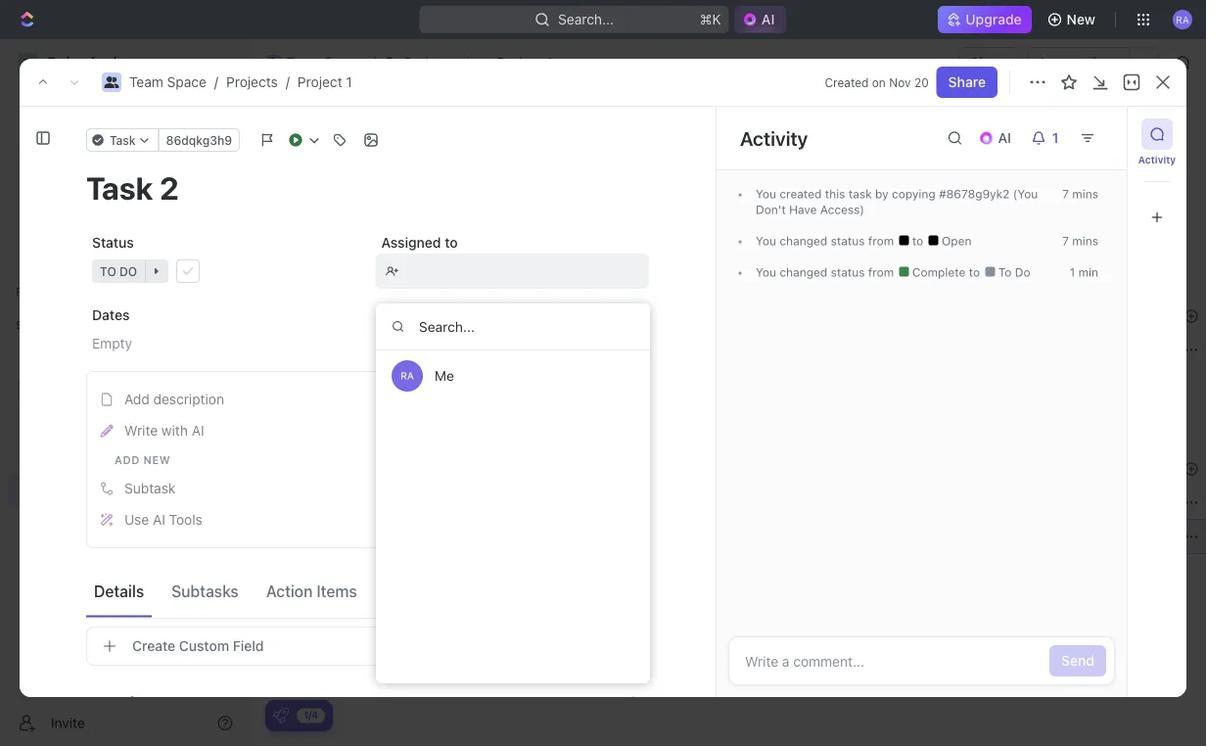 Task type: locate. For each thing, give the bounding box(es) containing it.
field
[[233, 638, 264, 654]]

0 vertical spatial project
[[497, 54, 543, 71]]

action items button
[[258, 573, 365, 609]]

0 vertical spatial space
[[324, 54, 363, 71]]

mins up 1 min
[[1073, 234, 1099, 248]]

do
[[1015, 265, 1031, 279]]

from left the complete
[[869, 265, 894, 279]]

task
[[849, 187, 872, 201]]

inbox
[[47, 136, 81, 152]]

name
[[494, 341, 529, 357]]

changed status from down hide button
[[777, 265, 898, 279]]

task sidebar navigation tab list
[[1136, 119, 1179, 233]]

with down add description
[[162, 423, 188, 439]]

0 vertical spatial projects
[[404, 54, 456, 71]]

7 mins for created this task by copying
[[1063, 187, 1099, 201]]

0 horizontal spatial activity
[[740, 126, 808, 149]]

(you
[[1013, 187, 1038, 201]]

team space link inside "tree"
[[47, 374, 237, 405]]

0 horizontal spatial projects link
[[59, 407, 186, 439]]

1 horizontal spatial projects link
[[226, 74, 278, 90]]

with right up
[[413, 341, 441, 357]]

1 vertical spatial from
[[869, 265, 894, 279]]

1 mins from the top
[[1073, 187, 1099, 201]]

attachments
[[86, 692, 192, 713]]

1 vertical spatial changed
[[780, 265, 828, 279]]

created this task by copying
[[777, 187, 939, 201]]

1 horizontal spatial projects
[[226, 74, 278, 90]]

1 horizontal spatial project 1
[[497, 54, 553, 71]]

project 1 link
[[473, 51, 558, 74], [298, 74, 352, 90]]

0 vertical spatial changed status from
[[777, 234, 898, 248]]

1 horizontal spatial ai
[[192, 423, 204, 439]]

add task up customize
[[1065, 126, 1124, 142]]

7 mins
[[1063, 187, 1099, 201], [1063, 234, 1099, 248]]

changed down have
[[780, 234, 828, 248]]

‎come
[[352, 341, 389, 357]]

Search tasks... text field
[[963, 223, 1159, 252]]

ai right use at the bottom of the page
[[153, 512, 165, 528]]

2 mins from the top
[[1073, 234, 1099, 248]]

task left '3'
[[352, 494, 381, 510]]

0 vertical spatial status
[[831, 234, 865, 248]]

activity
[[740, 126, 808, 149], [1139, 154, 1176, 165]]

space up 86dqkg3h9 on the top of the page
[[167, 74, 207, 90]]

1 vertical spatial ai
[[153, 512, 165, 528]]

project
[[497, 54, 543, 71], [298, 74, 342, 90], [297, 117, 385, 149]]

created
[[780, 187, 822, 201]]

from down #8678g9yk2 (you don't have access)
[[869, 234, 894, 248]]

user group image
[[268, 58, 280, 68]]

add task button up the search... text box
[[458, 273, 541, 296]]

/
[[372, 54, 376, 71], [465, 54, 469, 71], [214, 74, 218, 90], [286, 74, 290, 90]]

space up pencil image
[[85, 381, 124, 398]]

0 horizontal spatial team
[[47, 381, 81, 398]]

0 vertical spatial mins
[[1073, 187, 1099, 201]]

spaces
[[16, 318, 57, 332]]

7 down customize button
[[1063, 234, 1069, 248]]

2 horizontal spatial projects
[[404, 54, 456, 71]]

0 vertical spatial 7
[[1063, 187, 1069, 201]]

1 vertical spatial activity
[[1139, 154, 1176, 165]]

1 vertical spatial changed status from
[[777, 265, 898, 279]]

0 vertical spatial hide
[[975, 182, 1005, 198]]

assigned
[[381, 235, 441, 251]]

2 vertical spatial space
[[85, 381, 124, 398]]

7
[[1063, 187, 1069, 201], [1063, 234, 1069, 248]]

add up write
[[124, 391, 150, 407]]

share button
[[959, 47, 1020, 78], [937, 67, 998, 98]]

projects link
[[380, 51, 461, 74], [226, 74, 278, 90], [59, 407, 186, 439]]

mins up search tasks... 'text field'
[[1073, 187, 1099, 201]]

0 horizontal spatial with
[[162, 423, 188, 439]]

⌘k
[[700, 11, 722, 27]]

nov
[[889, 75, 911, 89]]

2 from from the top
[[869, 265, 894, 279]]

project 1
[[497, 54, 553, 71], [297, 117, 410, 149]]

this
[[825, 187, 846, 201]]

2 vertical spatial you
[[756, 265, 777, 279]]

add task down ‎come
[[352, 375, 409, 391]]

1 vertical spatial 7
[[1063, 234, 1069, 248]]

0 vertical spatial from
[[869, 234, 894, 248]]

7 right '(you'
[[1063, 187, 1069, 201]]

2 7 mins from the top
[[1063, 234, 1099, 248]]

#8678g9yk2
[[939, 187, 1010, 201]]

team space, , element
[[18, 380, 37, 400]]

share for share 'button' on the right of 20
[[949, 74, 986, 90]]

team space up pencil image
[[47, 381, 124, 398]]

task down up
[[381, 375, 409, 391]]

0 vertical spatial share
[[971, 54, 1008, 71]]

add task up the search... text box
[[481, 278, 533, 291]]

with
[[413, 341, 441, 357], [162, 423, 188, 439]]

0 horizontal spatial project 1 link
[[298, 74, 352, 90]]

1 vertical spatial mins
[[1073, 234, 1099, 248]]

team space / projects / project 1
[[129, 74, 352, 90]]

2 vertical spatial projects
[[59, 415, 110, 431]]

status for to do
[[831, 265, 865, 279]]

team space right user group icon
[[286, 54, 363, 71]]

min
[[1079, 265, 1099, 279]]

add description
[[124, 391, 224, 407]]

0 vertical spatial changed
[[780, 234, 828, 248]]

Edit task name text field
[[86, 169, 649, 207]]

0 horizontal spatial project 1
[[297, 117, 410, 149]]

1 horizontal spatial space
[[167, 74, 207, 90]]

changed status from down "access)"
[[777, 234, 898, 248]]

you for to do
[[756, 265, 777, 279]]

hide
[[975, 182, 1005, 198], [789, 231, 815, 244]]

search...
[[559, 11, 614, 27]]

add
[[1065, 126, 1091, 142], [481, 278, 504, 291], [352, 375, 377, 391], [124, 391, 150, 407], [115, 453, 140, 466], [352, 562, 377, 578]]

0 vertical spatial ai
[[192, 423, 204, 439]]

add up items
[[352, 562, 377, 578]]

team right user group icon
[[286, 54, 320, 71]]

0 horizontal spatial space
[[85, 381, 124, 398]]

add task button
[[1053, 119, 1136, 150], [458, 273, 541, 296], [343, 372, 417, 395], [343, 559, 417, 582]]

add task button up customize
[[1053, 119, 1136, 150]]

tree inside sidebar 'navigation'
[[8, 341, 241, 605]]

changed status from
[[777, 234, 898, 248], [777, 265, 898, 279]]

86dqkg3h9
[[166, 133, 232, 147]]

task
[[1095, 126, 1124, 142], [507, 278, 533, 291], [381, 375, 409, 391], [352, 494, 381, 510], [381, 562, 409, 578]]

2 you from the top
[[756, 234, 777, 248]]

complete
[[909, 265, 969, 279]]

task 3
[[352, 494, 394, 510]]

1 status from the top
[[831, 234, 865, 248]]

use ai tools button
[[93, 504, 642, 536]]

1 you from the top
[[756, 187, 777, 201]]

team space link
[[261, 51, 368, 74], [129, 74, 207, 90], [47, 374, 237, 405]]

project
[[444, 341, 490, 357]]

0 vertical spatial you
[[756, 187, 777, 201]]

team right team space, , element
[[47, 381, 81, 398]]

write with ai button
[[93, 415, 642, 447]]

‎task 2 link
[[347, 522, 636, 550]]

use ai tools
[[124, 512, 203, 528]]

0 vertical spatial activity
[[740, 126, 808, 149]]

1 vertical spatial with
[[162, 423, 188, 439]]

7 for changed status from
[[1063, 234, 1069, 248]]

1 vertical spatial team space
[[47, 381, 124, 398]]

add new
[[115, 453, 171, 466]]

‎come up with project name
[[352, 341, 529, 357]]

add left new
[[115, 453, 140, 466]]

to right "assigned"
[[445, 235, 458, 251]]

3
[[385, 494, 394, 510]]

have
[[789, 203, 817, 216]]

to
[[913, 234, 927, 248], [445, 235, 458, 251], [969, 265, 984, 279], [999, 265, 1012, 279]]

hide down have
[[789, 231, 815, 244]]

ra
[[401, 370, 414, 381]]

1 changed status from from the top
[[777, 234, 898, 248]]

1 horizontal spatial team space
[[286, 54, 363, 71]]

share button down upgrade link
[[959, 47, 1020, 78]]

share
[[971, 54, 1008, 71], [949, 74, 986, 90]]

share down upgrade link
[[971, 54, 1008, 71]]

activity inside task sidebar navigation tab list
[[1139, 154, 1176, 165]]

1 vertical spatial project
[[298, 74, 342, 90]]

to left open
[[913, 234, 927, 248]]

tools
[[169, 512, 203, 528]]

2 horizontal spatial projects link
[[380, 51, 461, 74]]

inbox link
[[8, 128, 241, 160]]

0 horizontal spatial team space
[[47, 381, 124, 398]]

assigned to
[[381, 235, 458, 251]]

team right user group image
[[129, 74, 163, 90]]

0 horizontal spatial hide
[[789, 231, 815, 244]]

home
[[47, 102, 84, 119]]

0 vertical spatial project 1
[[497, 54, 553, 71]]

hide left '(you'
[[975, 182, 1005, 198]]

1 changed from the top
[[780, 234, 828, 248]]

1 vertical spatial project 1
[[297, 117, 410, 149]]

team
[[286, 54, 320, 71], [129, 74, 163, 90], [47, 381, 81, 398]]

progress
[[336, 278, 399, 291]]

share button right 20
[[937, 67, 998, 98]]

1 inside task sidebar content "section"
[[1070, 265, 1076, 279]]

1 vertical spatial status
[[831, 265, 865, 279]]

1 7 mins from the top
[[1063, 187, 1099, 201]]

7 mins up search tasks... 'text field'
[[1063, 187, 1099, 201]]

1 vertical spatial 7 mins
[[1063, 234, 1099, 248]]

changed down hide button
[[780, 265, 828, 279]]

you for open
[[756, 234, 777, 248]]

task down 2
[[381, 562, 409, 578]]

0 vertical spatial team
[[286, 54, 320, 71]]

1 vertical spatial share
[[949, 74, 986, 90]]

changed status from for open
[[777, 234, 898, 248]]

3 you from the top
[[756, 265, 777, 279]]

ai down description
[[192, 423, 204, 439]]

1 horizontal spatial hide
[[975, 182, 1005, 198]]

0 horizontal spatial ai
[[153, 512, 165, 528]]

send button
[[1050, 645, 1107, 677]]

write with ai
[[124, 423, 204, 439]]

1 horizontal spatial activity
[[1139, 154, 1176, 165]]

tree
[[8, 341, 241, 605]]

changed
[[780, 234, 828, 248], [780, 265, 828, 279]]

share right 20
[[949, 74, 986, 90]]

add task button down ‎come
[[343, 372, 417, 395]]

2 status from the top
[[831, 265, 865, 279]]

details button
[[86, 573, 152, 609]]

ai inside button
[[153, 512, 165, 528]]

Search... text field
[[376, 304, 650, 351]]

automations button
[[1029, 48, 1130, 77]]

1
[[547, 54, 553, 71], [346, 74, 352, 90], [391, 117, 404, 149], [1070, 265, 1076, 279], [422, 278, 428, 291]]

1 horizontal spatial team
[[129, 74, 163, 90]]

create custom field
[[132, 638, 264, 654]]

2 changed status from from the top
[[777, 265, 898, 279]]

tree containing team space
[[8, 341, 241, 605]]

0 vertical spatial with
[[413, 341, 441, 357]]

changed for open
[[780, 234, 828, 248]]

don't
[[756, 203, 786, 216]]

1 horizontal spatial with
[[413, 341, 441, 357]]

0 horizontal spatial projects
[[59, 415, 110, 431]]

7 mins up 1 min
[[1063, 234, 1099, 248]]

user group image
[[104, 76, 119, 88]]

up
[[393, 341, 409, 357]]

favorites button
[[8, 280, 75, 304]]

space right user group icon
[[324, 54, 363, 71]]

2 vertical spatial team
[[47, 381, 81, 398]]

2 vertical spatial project
[[297, 117, 385, 149]]

1 vertical spatial hide
[[789, 231, 815, 244]]

from for open
[[869, 234, 894, 248]]

2 changed from the top
[[780, 265, 828, 279]]

new
[[143, 453, 171, 466]]

1 7 from the top
[[1063, 187, 1069, 201]]

‎task
[[352, 528, 381, 544]]

1 vertical spatial you
[[756, 234, 777, 248]]

2 7 from the top
[[1063, 234, 1069, 248]]

2 horizontal spatial space
[[324, 54, 363, 71]]

subtasks button
[[164, 573, 247, 609]]

0 vertical spatial 7 mins
[[1063, 187, 1099, 201]]

projects
[[404, 54, 456, 71], [226, 74, 278, 90], [59, 415, 110, 431]]

1 from from the top
[[869, 234, 894, 248]]

to left to do
[[969, 265, 984, 279]]



Task type: vqa. For each thing, say whether or not it's contained in the screenshot.
Task Sidebar Navigation tab list
yes



Task type: describe. For each thing, give the bounding box(es) containing it.
‎task 2
[[352, 528, 393, 544]]

automations
[[1039, 54, 1120, 71]]

description
[[153, 391, 224, 407]]

projects inside sidebar 'navigation'
[[59, 415, 110, 431]]

subtasks
[[172, 582, 239, 600]]

items
[[317, 582, 357, 600]]

to do
[[995, 265, 1031, 279]]

status for open
[[831, 234, 865, 248]]

1 vertical spatial space
[[167, 74, 207, 90]]

1 vertical spatial team
[[129, 74, 163, 90]]

add description button
[[93, 384, 642, 415]]

subtask button
[[93, 473, 642, 504]]

to left do
[[999, 265, 1012, 279]]

1 vertical spatial projects
[[226, 74, 278, 90]]

add inside button
[[124, 391, 150, 407]]

2
[[385, 528, 393, 544]]

pencil image
[[100, 424, 113, 437]]

use
[[124, 512, 149, 528]]

share for share 'button' underneath upgrade link
[[971, 54, 1008, 71]]

customize
[[1040, 182, 1109, 198]]

#8678g9yk2 (you don't have access)
[[756, 187, 1038, 216]]

write
[[124, 423, 158, 439]]

1 min
[[1070, 265, 1099, 279]]

created
[[825, 75, 869, 89]]

home link
[[8, 95, 241, 126]]

details
[[94, 582, 144, 600]]

‎come up with project name link
[[347, 335, 636, 363]]

space inside "tree"
[[85, 381, 124, 398]]

attachments button
[[86, 680, 649, 727]]

mins for changed status from
[[1073, 234, 1099, 248]]

action items
[[266, 582, 357, 600]]

custom
[[179, 638, 229, 654]]

7 for created this task by copying
[[1063, 187, 1069, 201]]

search button
[[871, 176, 947, 204]]

status
[[92, 235, 134, 251]]

activity inside task sidebar content "section"
[[740, 126, 808, 149]]

access)
[[821, 203, 865, 216]]

hide button
[[781, 226, 823, 249]]

20
[[915, 75, 929, 89]]

by
[[876, 187, 889, 201]]

upgrade
[[966, 11, 1022, 27]]

0 vertical spatial team space
[[286, 54, 363, 71]]

from for to do
[[869, 265, 894, 279]]

add up the search... text box
[[481, 278, 504, 291]]

1 horizontal spatial project 1 link
[[473, 51, 558, 74]]

mins for created this task by copying
[[1073, 187, 1099, 201]]

onboarding checklist button element
[[273, 708, 289, 724]]

new
[[1067, 11, 1096, 27]]

sidebar navigation
[[0, 39, 250, 746]]

changed for to do
[[780, 265, 828, 279]]

add up customize
[[1065, 126, 1091, 142]]

send
[[1062, 653, 1095, 669]]

add down ‎come
[[352, 375, 377, 391]]

task 3 link
[[347, 488, 636, 516]]

create
[[132, 638, 175, 654]]

1/4
[[304, 710, 318, 721]]

hide inside button
[[789, 231, 815, 244]]

dashboards
[[47, 202, 123, 218]]

me
[[435, 368, 454, 384]]

86dqkg3h9 button
[[158, 128, 240, 152]]

new button
[[1040, 4, 1108, 35]]

open
[[939, 234, 972, 248]]

task left task sidebar navigation tab list
[[1095, 126, 1124, 142]]

changed status from for to do
[[777, 265, 898, 279]]

task sidebar content section
[[716, 107, 1127, 697]]

create custom field button
[[86, 627, 649, 666]]

dates
[[92, 307, 130, 323]]

customize button
[[1014, 176, 1115, 204]]

team space inside sidebar 'navigation'
[[47, 381, 124, 398]]

add task down ‎task 2
[[352, 562, 409, 578]]

dashboards link
[[8, 195, 241, 226]]

subtask
[[124, 480, 176, 496]]

action
[[266, 582, 313, 600]]

add task button down ‎task 2
[[343, 559, 417, 582]]

ai inside button
[[192, 423, 204, 439]]

search
[[896, 182, 941, 198]]

7 mins for changed status from
[[1063, 234, 1099, 248]]

team inside sidebar 'navigation'
[[47, 381, 81, 398]]

task up the search... text box
[[507, 278, 533, 291]]

2 horizontal spatial team
[[286, 54, 320, 71]]

invite
[[51, 715, 85, 731]]

on
[[872, 75, 886, 89]]

in progress
[[320, 278, 399, 291]]

created on nov 20
[[825, 75, 929, 89]]

in
[[320, 278, 332, 291]]

upgrade link
[[939, 6, 1032, 33]]

onboarding checklist button image
[[273, 708, 289, 724]]

with inside button
[[162, 423, 188, 439]]

copying
[[892, 187, 936, 201]]

hide button
[[951, 176, 1011, 204]]

hide inside dropdown button
[[975, 182, 1005, 198]]

favorites
[[16, 285, 67, 299]]



